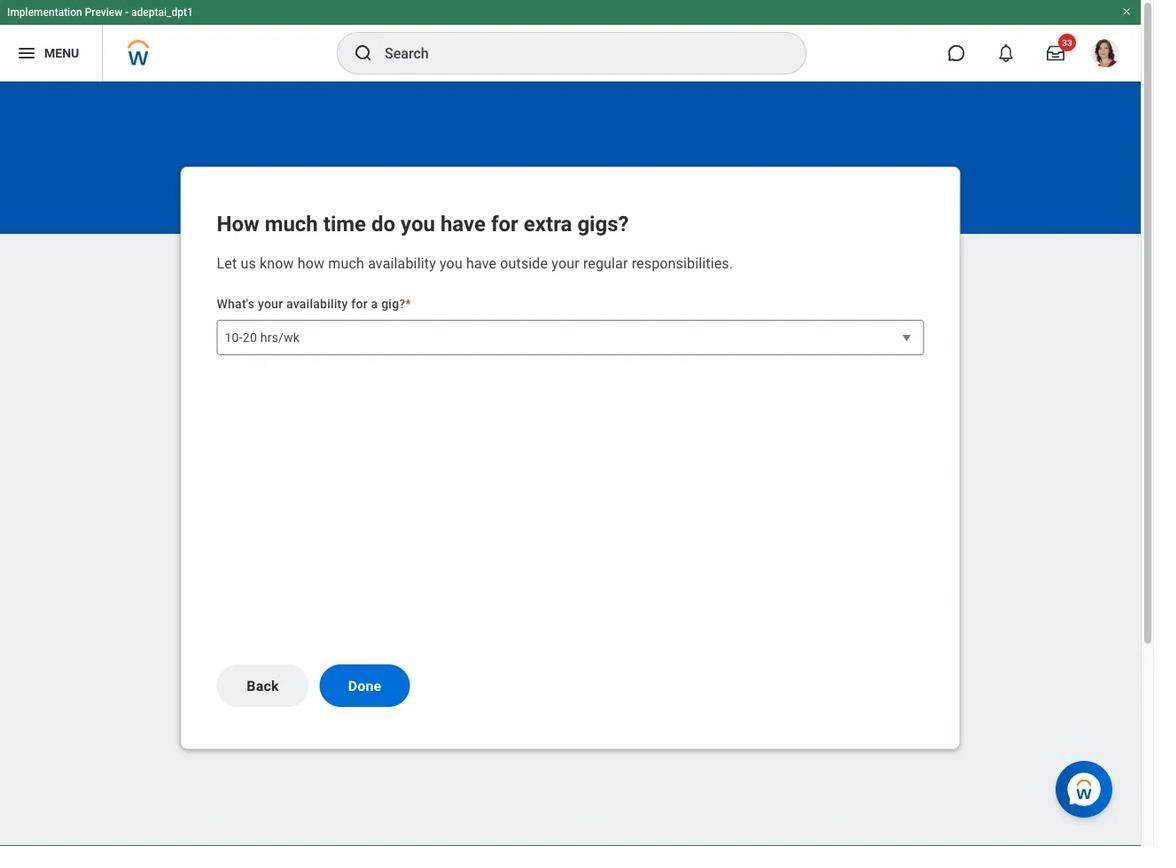 Task type: locate. For each thing, give the bounding box(es) containing it.
preview
[[85, 6, 122, 19]]

1 vertical spatial for
[[351, 297, 368, 311]]

how
[[217, 211, 259, 237]]

availability up *
[[368, 255, 436, 272]]

let
[[217, 255, 237, 272]]

Search Workday  search field
[[385, 34, 769, 73]]

done button
[[320, 665, 410, 707]]

know
[[260, 255, 294, 272]]

implementation preview -   adeptai_dpt1
[[7, 6, 193, 19]]

1 horizontal spatial for
[[491, 211, 518, 237]]

0 vertical spatial much
[[265, 211, 318, 237]]

1 vertical spatial your
[[258, 297, 283, 311]]

much right the how
[[328, 255, 364, 272]]

back
[[247, 678, 279, 695]]

0 horizontal spatial availability
[[286, 297, 348, 311]]

responsibilities.
[[632, 255, 733, 272]]

have left outside
[[466, 255, 497, 272]]

0 vertical spatial availability
[[368, 255, 436, 272]]

availability down the how
[[286, 297, 348, 311]]

you right "do"
[[401, 211, 435, 237]]

implementation
[[7, 6, 82, 19]]

0 horizontal spatial much
[[265, 211, 318, 237]]

menu
[[44, 46, 79, 60]]

how much time do you have for extra gigs?
[[217, 211, 629, 237]]

1 horizontal spatial much
[[328, 255, 364, 272]]

have
[[440, 211, 486, 237], [466, 255, 497, 272]]

you
[[401, 211, 435, 237], [440, 255, 463, 272]]

menu button
[[0, 25, 102, 82]]

for left a
[[351, 297, 368, 311]]

0 horizontal spatial you
[[401, 211, 435, 237]]

justify image
[[16, 43, 37, 64]]

your left regular
[[552, 255, 580, 272]]

0 horizontal spatial for
[[351, 297, 368, 311]]

inbox large image
[[1047, 44, 1065, 62]]

for left extra at the left top of the page
[[491, 211, 518, 237]]

your right what's
[[258, 297, 283, 311]]

availability
[[368, 255, 436, 272], [286, 297, 348, 311]]

close environment banner image
[[1121, 6, 1132, 17]]

for
[[491, 211, 518, 237], [351, 297, 368, 311]]

how
[[298, 255, 325, 272]]

gigs?
[[577, 211, 629, 237]]

much up know
[[265, 211, 318, 237]]

0 vertical spatial your
[[552, 255, 580, 272]]

1 vertical spatial have
[[466, 255, 497, 272]]

33 button
[[1036, 34, 1076, 73]]

your
[[552, 255, 580, 272], [258, 297, 283, 311]]

much
[[265, 211, 318, 237], [328, 255, 364, 272]]

let us know how much availability you have outside your regular responsibilities.
[[217, 255, 733, 272]]

notifications large image
[[997, 44, 1015, 62]]

done
[[348, 678, 381, 695]]

1 vertical spatial you
[[440, 255, 463, 272]]

you down how much time do you have for extra gigs?
[[440, 255, 463, 272]]

0 vertical spatial for
[[491, 211, 518, 237]]

regular
[[583, 255, 628, 272]]

have up the let us know how much availability you have outside your regular responsibilities.
[[440, 211, 486, 237]]

search image
[[353, 43, 374, 64]]



Task type: vqa. For each thing, say whether or not it's contained in the screenshot.
Click To View/Edit Grid Preferences image
no



Task type: describe. For each thing, give the bounding box(es) containing it.
1 horizontal spatial you
[[440, 255, 463, 272]]

33
[[1062, 37, 1072, 48]]

0 vertical spatial you
[[401, 211, 435, 237]]

1 vertical spatial availability
[[286, 297, 348, 311]]

outside
[[500, 255, 548, 272]]

0 horizontal spatial your
[[258, 297, 283, 311]]

1 vertical spatial much
[[328, 255, 364, 272]]

back button
[[217, 665, 309, 707]]

time
[[323, 211, 366, 237]]

extra
[[524, 211, 572, 237]]

-
[[125, 6, 129, 19]]

0 vertical spatial have
[[440, 211, 486, 237]]

do
[[371, 211, 395, 237]]

*
[[405, 297, 411, 311]]

what's your availability for a gig? *
[[217, 297, 411, 311]]

menu banner
[[0, 0, 1141, 82]]

1 horizontal spatial availability
[[368, 255, 436, 272]]

adeptai_dpt1
[[131, 6, 193, 19]]

1 horizontal spatial your
[[552, 255, 580, 272]]

what's
[[217, 297, 255, 311]]

us
[[241, 255, 256, 272]]

gig?
[[381, 297, 405, 311]]

profile logan mcneil image
[[1091, 39, 1120, 71]]

a
[[371, 297, 378, 311]]



